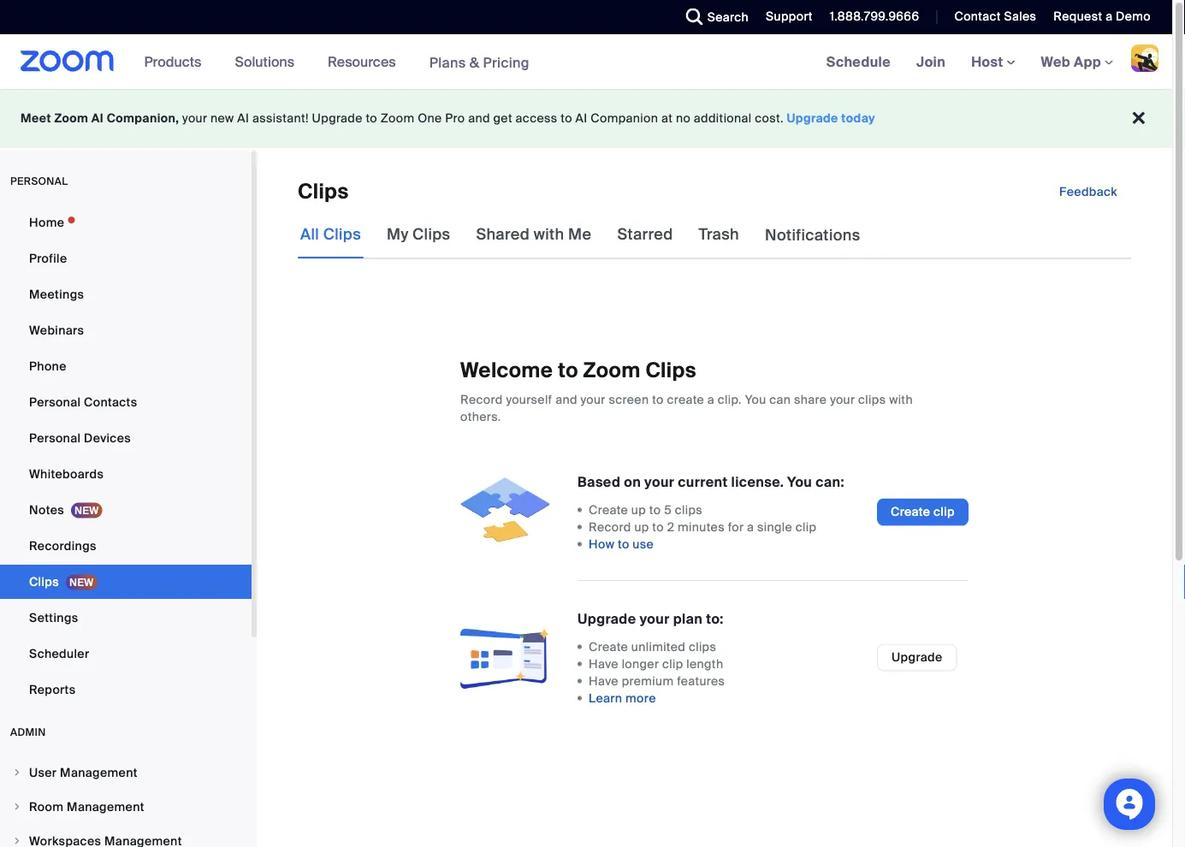 Task type: describe. For each thing, give the bounding box(es) containing it.
request a demo
[[1054, 9, 1151, 24]]

admin menu menu
[[0, 757, 252, 848]]

on
[[624, 473, 641, 491]]

right image
[[12, 836, 22, 847]]

length
[[687, 656, 724, 672]]

get
[[494, 110, 513, 126]]

based on your current license. you can:
[[578, 473, 845, 491]]

to down resources dropdown button
[[366, 110, 378, 126]]

web
[[1041, 53, 1071, 71]]

longer
[[622, 656, 659, 672]]

trash tab
[[696, 211, 742, 259]]

request
[[1054, 9, 1103, 24]]

my
[[387, 225, 409, 244]]

up for record
[[635, 519, 649, 535]]

create clip
[[891, 504, 955, 520]]

create clip button
[[878, 499, 969, 526]]

2 vertical spatial clips
[[689, 639, 717, 655]]

2
[[667, 519, 675, 535]]

web app button
[[1041, 53, 1114, 71]]

room
[[29, 799, 64, 815]]

whiteboards link
[[0, 457, 252, 491]]

clips inside tab
[[323, 225, 361, 244]]

minutes
[[678, 519, 725, 535]]

join link
[[904, 34, 959, 89]]

webinars link
[[0, 313, 252, 348]]

additional
[[694, 110, 752, 126]]

license.
[[732, 473, 784, 491]]

personal contacts link
[[0, 385, 252, 419]]

current
[[678, 473, 728, 491]]

webinars
[[29, 322, 84, 338]]

recordings link
[[0, 529, 252, 563]]

others.
[[461, 409, 501, 425]]

trash
[[699, 225, 740, 244]]

use
[[633, 536, 654, 552]]

zoom logo image
[[21, 51, 114, 72]]

resources
[[328, 53, 396, 71]]

plan
[[673, 610, 703, 628]]

and inside meet zoom ai companion, footer
[[468, 110, 490, 126]]

features
[[677, 673, 725, 689]]

how
[[589, 536, 615, 552]]

meetings
[[29, 286, 84, 302]]

screen
[[609, 392, 649, 408]]

pricing
[[483, 53, 530, 71]]

your inside meet zoom ai companion, footer
[[182, 110, 207, 126]]

personal for personal contacts
[[29, 394, 81, 410]]

today
[[842, 110, 876, 126]]

all clips tab
[[298, 211, 364, 259]]

schedule link
[[814, 34, 904, 89]]

a inside welcome to zoom clips record yourself and your screen to create a clip. you can share your clips with others.
[[708, 392, 715, 408]]

and inside welcome to zoom clips record yourself and your screen to create a clip. you can share your clips with others.
[[556, 392, 578, 408]]

room management
[[29, 799, 145, 815]]

contact sales
[[955, 9, 1037, 24]]

1.888.799.9666
[[830, 9, 920, 24]]

your up create unlimited clips
[[640, 610, 670, 628]]

clips inside welcome to zoom clips record yourself and your screen to create a clip. you can share your clips with others.
[[859, 392, 886, 408]]

all
[[300, 225, 319, 244]]

5
[[664, 502, 672, 518]]

1 ai from the left
[[91, 110, 104, 126]]

app
[[1074, 53, 1102, 71]]

tabs of clips tab list
[[298, 211, 863, 260]]

sales
[[1005, 9, 1037, 24]]

clips inside tab
[[413, 225, 451, 244]]

you inside welcome to zoom clips record yourself and your screen to create a clip. you can share your clips with others.
[[745, 392, 767, 408]]

clips inside welcome to zoom clips record yourself and your screen to create a clip. you can share your clips with others.
[[646, 358, 697, 384]]

web app
[[1041, 53, 1102, 71]]

feedback button
[[1046, 178, 1132, 205]]

to right access on the top left of page
[[561, 110, 573, 126]]

personal devices
[[29, 430, 131, 446]]

plans
[[429, 53, 466, 71]]

clip.
[[718, 392, 742, 408]]

have longer clip length
[[589, 656, 724, 672]]

product information navigation
[[132, 34, 543, 90]]

settings link
[[0, 601, 252, 635]]

2 vertical spatial a
[[747, 519, 754, 535]]

create
[[667, 392, 705, 408]]

personal menu menu
[[0, 205, 252, 709]]

starred tab
[[615, 211, 676, 259]]

meetings navigation
[[814, 34, 1173, 90]]

pro
[[445, 110, 465, 126]]

products
[[144, 53, 202, 71]]

upgrade today link
[[787, 110, 876, 126]]

1.888.799.9666 button up schedule
[[817, 0, 924, 34]]

personal contacts
[[29, 394, 137, 410]]

right image for user management
[[12, 768, 22, 778]]

shared
[[476, 225, 530, 244]]

personal for personal devices
[[29, 430, 81, 446]]

1.888.799.9666 button up schedule link
[[830, 9, 920, 24]]

feedback
[[1060, 184, 1118, 199]]

me
[[569, 225, 592, 244]]

to inside button
[[618, 536, 630, 552]]

recordings
[[29, 538, 97, 554]]

0 vertical spatial a
[[1106, 9, 1113, 24]]

your right share
[[831, 392, 856, 408]]

phone link
[[0, 349, 252, 384]]

join
[[917, 53, 946, 71]]

welcome
[[461, 358, 553, 384]]

clips up all clips
[[298, 178, 349, 205]]

companion,
[[107, 110, 179, 126]]

profile picture image
[[1132, 45, 1159, 72]]

management for user management
[[60, 765, 138, 781]]

banner containing products
[[0, 34, 1173, 90]]

management for room management
[[67, 799, 145, 815]]

to right welcome
[[558, 358, 579, 384]]

up for create
[[632, 502, 646, 518]]

admin
[[10, 726, 46, 739]]

contacts
[[84, 394, 137, 410]]

host button
[[972, 53, 1016, 71]]

user management
[[29, 765, 138, 781]]

search button
[[674, 0, 753, 34]]

meetings link
[[0, 277, 252, 312]]

shared with me tab
[[474, 211, 594, 259]]

settings
[[29, 610, 78, 626]]

how to use
[[589, 536, 654, 552]]



Task type: locate. For each thing, give the bounding box(es) containing it.
meet
[[21, 110, 51, 126]]

1 personal from the top
[[29, 394, 81, 410]]

1 right image from the top
[[12, 768, 22, 778]]

your
[[182, 110, 207, 126], [581, 392, 606, 408], [831, 392, 856, 408], [645, 473, 675, 491], [640, 610, 670, 628]]

yourself
[[506, 392, 553, 408]]

0 horizontal spatial you
[[745, 392, 767, 408]]

0 horizontal spatial record
[[461, 392, 503, 408]]

scheduler link
[[0, 637, 252, 671]]

create for upgrade your plan to:
[[589, 639, 628, 655]]

clip inside create clip button
[[934, 504, 955, 520]]

reports link
[[0, 673, 252, 707]]

reports
[[29, 682, 76, 698]]

1 vertical spatial management
[[67, 799, 145, 815]]

to left 5
[[650, 502, 661, 518]]

and left get
[[468, 110, 490, 126]]

1 vertical spatial and
[[556, 392, 578, 408]]

right image left user at left
[[12, 768, 22, 778]]

ai left "companion,"
[[91, 110, 104, 126]]

you left "can:" in the right bottom of the page
[[788, 473, 813, 491]]

with inside tab
[[534, 225, 565, 244]]

0 vertical spatial personal
[[29, 394, 81, 410]]

up up use
[[635, 519, 649, 535]]

clips inside 'personal menu' menu
[[29, 574, 59, 590]]

clips
[[298, 178, 349, 205], [323, 225, 361, 244], [413, 225, 451, 244], [646, 358, 697, 384], [29, 574, 59, 590]]

1 vertical spatial you
[[788, 473, 813, 491]]

1.888.799.9666 button
[[817, 0, 924, 34], [830, 9, 920, 24]]

record up to 2 minutes for a single clip
[[589, 519, 817, 535]]

1 horizontal spatial ai
[[237, 110, 249, 126]]

to
[[366, 110, 378, 126], [561, 110, 573, 126], [558, 358, 579, 384], [652, 392, 664, 408], [650, 502, 661, 518], [653, 519, 664, 535], [618, 536, 630, 552]]

2 horizontal spatial zoom
[[584, 358, 641, 384]]

1 horizontal spatial with
[[890, 392, 913, 408]]

1 vertical spatial a
[[708, 392, 715, 408]]

a left demo
[[1106, 9, 1113, 24]]

1 vertical spatial have
[[589, 673, 619, 689]]

2 personal from the top
[[29, 430, 81, 446]]

upgrade button
[[878, 644, 958, 672]]

no
[[676, 110, 691, 126]]

home
[[29, 214, 64, 230]]

2 have from the top
[[589, 673, 619, 689]]

2 horizontal spatial clip
[[934, 504, 955, 520]]

1 vertical spatial right image
[[12, 802, 22, 812]]

0 vertical spatial right image
[[12, 768, 22, 778]]

record up how
[[589, 519, 631, 535]]

a
[[1106, 9, 1113, 24], [708, 392, 715, 408], [747, 519, 754, 535]]

ai right new on the top of page
[[237, 110, 249, 126]]

clip
[[934, 504, 955, 520], [796, 519, 817, 535], [663, 656, 684, 672]]

management inside menu item
[[60, 765, 138, 781]]

1 horizontal spatial record
[[589, 519, 631, 535]]

up
[[632, 502, 646, 518], [635, 519, 649, 535]]

ai
[[91, 110, 104, 126], [237, 110, 249, 126], [576, 110, 588, 126]]

meet zoom ai companion, footer
[[0, 89, 1173, 148]]

management
[[60, 765, 138, 781], [67, 799, 145, 815]]

products button
[[144, 34, 209, 89]]

0 horizontal spatial a
[[708, 392, 715, 408]]

clips right 5
[[675, 502, 703, 518]]

2 horizontal spatial ai
[[576, 110, 588, 126]]

share
[[795, 392, 827, 408]]

have for have premium features
[[589, 673, 619, 689]]

1 vertical spatial clips
[[675, 502, 703, 518]]

starred
[[618, 225, 673, 244]]

create for based on your current license. you can:
[[589, 502, 628, 518]]

record
[[461, 392, 503, 408], [589, 519, 631, 535]]

plans & pricing
[[429, 53, 530, 71]]

learn more
[[589, 691, 656, 706]]

have premium features
[[589, 673, 725, 689]]

clips right "all"
[[323, 225, 361, 244]]

with inside welcome to zoom clips record yourself and your screen to create a clip. you can share your clips with others.
[[890, 392, 913, 408]]

0 vertical spatial have
[[589, 656, 619, 672]]

new
[[211, 110, 234, 126]]

scheduler
[[29, 646, 89, 662]]

0 vertical spatial clips
[[859, 392, 886, 408]]

search
[[708, 9, 749, 25]]

plans & pricing link
[[429, 53, 530, 71], [429, 53, 530, 71]]

create inside button
[[891, 504, 931, 520]]

2 ai from the left
[[237, 110, 249, 126]]

1 horizontal spatial a
[[747, 519, 754, 535]]

0 vertical spatial up
[[632, 502, 646, 518]]

management up room management
[[60, 765, 138, 781]]

clips right share
[[859, 392, 886, 408]]

demo
[[1116, 9, 1151, 24]]

profile
[[29, 250, 67, 266]]

support
[[766, 9, 813, 24]]

right image for room management
[[12, 802, 22, 812]]

at
[[662, 110, 673, 126]]

1 horizontal spatial you
[[788, 473, 813, 491]]

1 horizontal spatial zoom
[[381, 110, 415, 126]]

to left 2
[[653, 519, 664, 535]]

0 horizontal spatial ai
[[91, 110, 104, 126]]

right image
[[12, 768, 22, 778], [12, 802, 22, 812]]

management down user management menu item
[[67, 799, 145, 815]]

host
[[972, 53, 1007, 71]]

clips right my
[[413, 225, 451, 244]]

notes link
[[0, 493, 252, 527]]

0 vertical spatial management
[[60, 765, 138, 781]]

room management menu item
[[0, 791, 252, 824]]

with
[[534, 225, 565, 244], [890, 392, 913, 408]]

right image inside the room management menu item
[[12, 802, 22, 812]]

up down on
[[632, 502, 646, 518]]

zoom right 'meet' on the left top of page
[[54, 110, 88, 126]]

and right yourself
[[556, 392, 578, 408]]

resources button
[[328, 34, 404, 89]]

upgrade inside button
[[892, 650, 943, 666]]

upgrade
[[312, 110, 363, 126], [787, 110, 839, 126], [578, 610, 636, 628], [892, 650, 943, 666]]

have
[[589, 656, 619, 672], [589, 673, 619, 689]]

1 vertical spatial record
[[589, 519, 631, 535]]

create unlimited clips
[[589, 639, 717, 655]]

1 vertical spatial with
[[890, 392, 913, 408]]

to left create
[[652, 392, 664, 408]]

upgrade your plan to:
[[578, 610, 724, 628]]

have for have longer clip length
[[589, 656, 619, 672]]

your right on
[[645, 473, 675, 491]]

for
[[728, 519, 744, 535]]

1 horizontal spatial and
[[556, 392, 578, 408]]

zoom up screen
[[584, 358, 641, 384]]

one
[[418, 110, 442, 126]]

2 horizontal spatial a
[[1106, 9, 1113, 24]]

0 horizontal spatial zoom
[[54, 110, 88, 126]]

solutions
[[235, 53, 295, 71]]

3 ai from the left
[[576, 110, 588, 126]]

1 vertical spatial personal
[[29, 430, 81, 446]]

clips
[[859, 392, 886, 408], [675, 502, 703, 518], [689, 639, 717, 655]]

clips up create
[[646, 358, 697, 384]]

a right for
[[747, 519, 754, 535]]

my clips tab
[[384, 211, 453, 259]]

banner
[[0, 34, 1173, 90]]

ai left the companion
[[576, 110, 588, 126]]

how to use button
[[589, 536, 654, 553]]

user
[[29, 765, 57, 781]]

0 horizontal spatial clip
[[663, 656, 684, 672]]

learn more button
[[589, 690, 656, 707]]

unlimited
[[632, 639, 686, 655]]

notifications
[[765, 226, 861, 245]]

personal devices link
[[0, 421, 252, 455]]

cost.
[[755, 110, 784, 126]]

1 have from the top
[[589, 656, 619, 672]]

1 vertical spatial up
[[635, 519, 649, 535]]

personal down phone
[[29, 394, 81, 410]]

management inside menu item
[[67, 799, 145, 815]]

to left use
[[618, 536, 630, 552]]

clips up length at the right bottom
[[689, 639, 717, 655]]

you left can
[[745, 392, 767, 408]]

support link
[[753, 0, 817, 34], [766, 9, 813, 24]]

right image inside user management menu item
[[12, 768, 22, 778]]

record up others.
[[461, 392, 503, 408]]

create up to 5 clips
[[589, 502, 703, 518]]

devices
[[84, 430, 131, 446]]

your left screen
[[581, 392, 606, 408]]

profile link
[[0, 241, 252, 276]]

zoom inside welcome to zoom clips record yourself and your screen to create a clip. you can share your clips with others.
[[584, 358, 641, 384]]

personal up whiteboards
[[29, 430, 81, 446]]

a left clip.
[[708, 392, 715, 408]]

your left new on the top of page
[[182, 110, 207, 126]]

zoom left one
[[381, 110, 415, 126]]

personal
[[29, 394, 81, 410], [29, 430, 81, 446]]

1 horizontal spatial clip
[[796, 519, 817, 535]]

menu item
[[0, 825, 252, 848]]

learn
[[589, 691, 623, 706]]

record inside welcome to zoom clips record yourself and your screen to create a clip. you can share your clips with others.
[[461, 392, 503, 408]]

based
[[578, 473, 621, 491]]

right image left room
[[12, 802, 22, 812]]

companion
[[591, 110, 659, 126]]

user management menu item
[[0, 757, 252, 789]]

access
[[516, 110, 558, 126]]

0 vertical spatial record
[[461, 392, 503, 408]]

zoom
[[54, 110, 88, 126], [381, 110, 415, 126], [584, 358, 641, 384]]

2 right image from the top
[[12, 802, 22, 812]]

0 vertical spatial and
[[468, 110, 490, 126]]

single
[[758, 519, 793, 535]]

clips up settings
[[29, 574, 59, 590]]

0 vertical spatial with
[[534, 225, 565, 244]]

contact sales link
[[942, 0, 1041, 34], [955, 9, 1037, 24]]

0 horizontal spatial and
[[468, 110, 490, 126]]

0 vertical spatial you
[[745, 392, 767, 408]]

meet zoom ai companion, your new ai assistant! upgrade to zoom one pro and get access to ai companion at no additional cost. upgrade today
[[21, 110, 876, 126]]

notes
[[29, 502, 64, 518]]

0 horizontal spatial with
[[534, 225, 565, 244]]



Task type: vqa. For each thing, say whether or not it's contained in the screenshot.
'Contact Sales' link
yes



